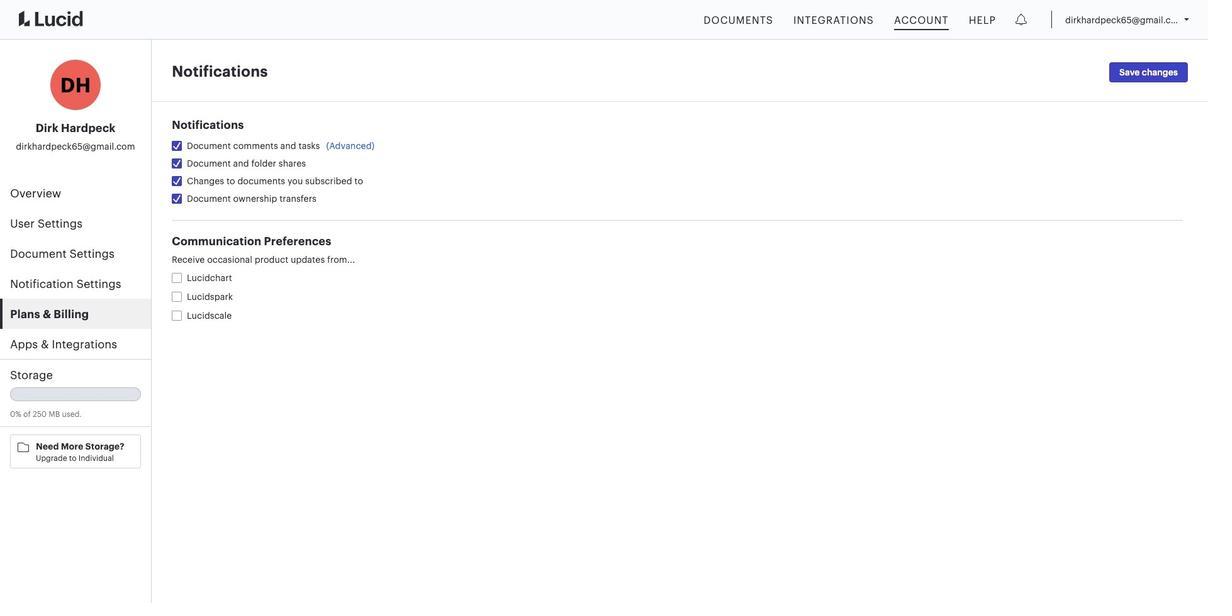 Task type: describe. For each thing, give the bounding box(es) containing it.
cookie consent banner dialog
[[0, 547, 1209, 604]]



Task type: locate. For each thing, give the bounding box(es) containing it.
tab list
[[0, 178, 151, 359]]

dialog
[[0, 0, 1209, 604]]

tab
[[0, 299, 151, 329]]



Task type: vqa. For each thing, say whether or not it's contained in the screenshot.
Zoom level Text Box
no



